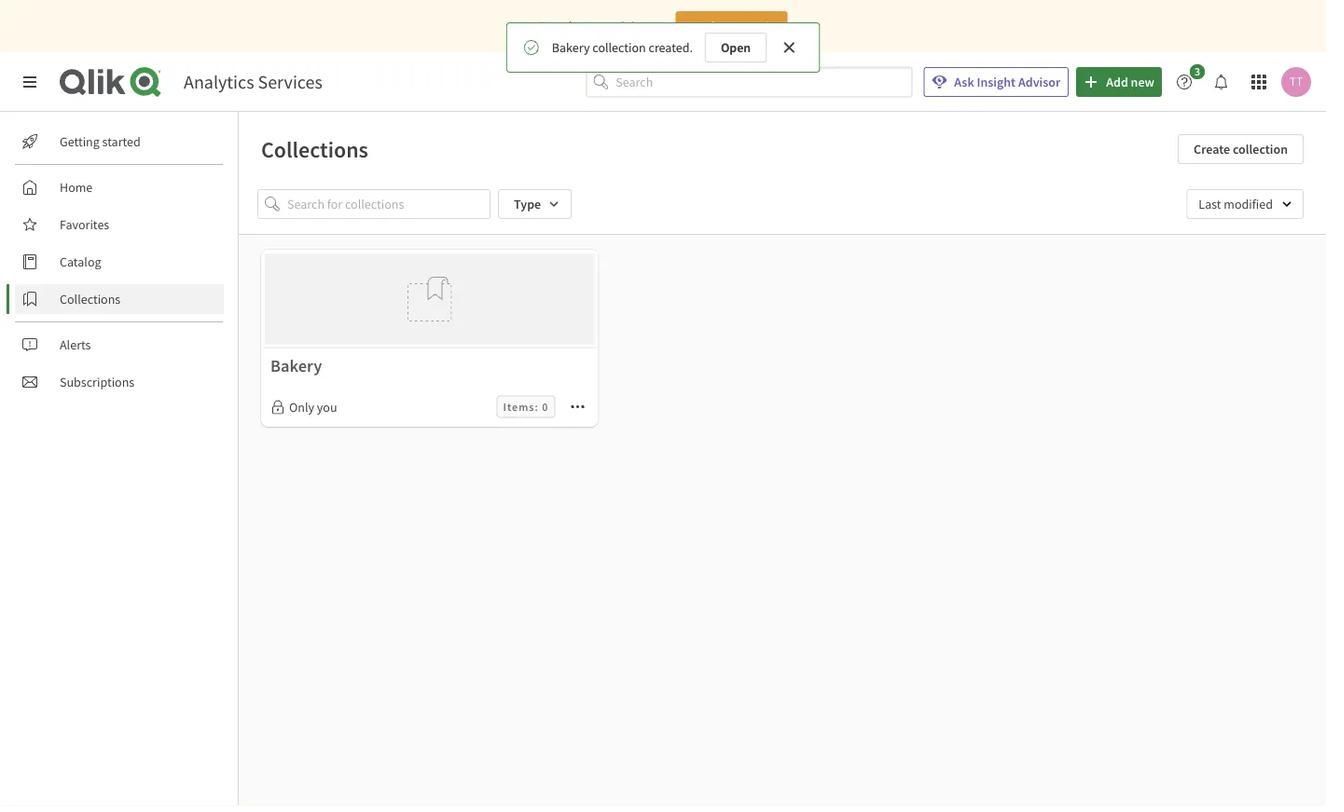 Task type: describe. For each thing, give the bounding box(es) containing it.
searchbar element
[[586, 67, 913, 97]]

collection for bakery
[[593, 39, 646, 56]]

ask insight advisor
[[955, 74, 1061, 90]]

activate now!
[[694, 18, 770, 35]]

filters region
[[239, 174, 1326, 234]]

home
[[60, 179, 93, 196]]

free
[[539, 18, 562, 35]]

4
[[654, 18, 661, 35]]

subscriptions link
[[15, 368, 224, 397]]

activate
[[694, 18, 739, 35]]

home link
[[15, 173, 224, 202]]

modified
[[1224, 196, 1273, 213]]

add new
[[1106, 74, 1155, 90]]

type button
[[498, 189, 572, 219]]

now!
[[741, 18, 770, 35]]

new
[[1131, 74, 1155, 90]]

collection for create
[[1233, 141, 1288, 158]]

create collection
[[1194, 141, 1288, 158]]

favorites link
[[15, 210, 224, 240]]

catalog link
[[15, 247, 224, 277]]

ask
[[955, 74, 974, 90]]

terry turtle image
[[1282, 67, 1312, 97]]

created.
[[649, 39, 693, 56]]

last modified
[[1199, 196, 1273, 213]]

0 vertical spatial collections
[[261, 135, 368, 163]]

open
[[721, 39, 751, 56]]

3 button
[[1170, 64, 1211, 97]]

bakery for bakery  collection created.
[[552, 39, 590, 56]]

add new button
[[1077, 67, 1162, 97]]

getting started link
[[15, 127, 224, 157]]

analytics services
[[184, 70, 323, 94]]

3
[[1195, 64, 1201, 79]]

alert containing bakery  collection created.
[[506, 22, 820, 73]]

Search for collections text field
[[287, 189, 491, 219]]

activate now! link
[[676, 11, 788, 41]]

alerts link
[[15, 330, 224, 360]]

add
[[1106, 74, 1128, 90]]

subscriptions
[[60, 374, 135, 391]]

collections link
[[15, 285, 224, 314]]

more actions image
[[570, 400, 585, 415]]

only you
[[289, 399, 337, 415]]

last
[[1199, 196, 1222, 213]]

you
[[317, 399, 337, 415]]

analytics
[[184, 70, 254, 94]]

create
[[1194, 141, 1230, 158]]

navigation pane element
[[0, 119, 238, 405]]



Task type: vqa. For each thing, say whether or not it's contained in the screenshot.
ID
no



Task type: locate. For each thing, give the bounding box(es) containing it.
analytics services element
[[184, 70, 323, 94]]

type
[[514, 196, 541, 213]]

0 vertical spatial bakery
[[552, 39, 590, 56]]

getting started
[[60, 133, 141, 150]]

collection down remaining:
[[593, 39, 646, 56]]

0 vertical spatial collection
[[593, 39, 646, 56]]

Search text field
[[616, 67, 913, 97]]

1 horizontal spatial collection
[[1233, 141, 1288, 158]]

1 vertical spatial bakery
[[271, 355, 322, 377]]

bakery
[[552, 39, 590, 56], [271, 355, 322, 377]]

favorites
[[60, 216, 109, 233]]

catalog
[[60, 254, 101, 271]]

alerts
[[60, 337, 91, 354]]

1 vertical spatial collections
[[60, 291, 121, 308]]

free days remaining: 4
[[539, 18, 661, 35]]

1 vertical spatial collection
[[1233, 141, 1288, 158]]

services
[[258, 70, 323, 94]]

started
[[102, 133, 141, 150]]

items: 0
[[503, 400, 549, 414]]

insight
[[977, 74, 1016, 90]]

bakery down days
[[552, 39, 590, 56]]

only
[[289, 399, 314, 415]]

Last modified field
[[1187, 189, 1304, 219]]

collections inside collections link
[[60, 291, 121, 308]]

collections
[[261, 135, 368, 163], [60, 291, 121, 308]]

bakery up only in the left of the page
[[271, 355, 322, 377]]

collection
[[593, 39, 646, 56], [1233, 141, 1288, 158]]

0 horizontal spatial collections
[[60, 291, 121, 308]]

0 horizontal spatial collection
[[593, 39, 646, 56]]

collections down services
[[261, 135, 368, 163]]

open button
[[705, 33, 767, 62]]

days
[[565, 18, 590, 35]]

create collection button
[[1178, 134, 1304, 164]]

ask insight advisor button
[[924, 67, 1069, 97]]

0
[[542, 400, 549, 414]]

bakery for bakery
[[271, 355, 322, 377]]

collection right create
[[1233, 141, 1288, 158]]

alert
[[506, 22, 820, 73]]

items:
[[503, 400, 539, 414]]

advisor
[[1019, 74, 1061, 90]]

bakery  collection created.
[[552, 39, 693, 56]]

getting
[[60, 133, 100, 150]]

collections down catalog
[[60, 291, 121, 308]]

1 horizontal spatial collections
[[261, 135, 368, 163]]

close sidebar menu image
[[22, 75, 37, 90]]

collection inside button
[[1233, 141, 1288, 158]]

0 horizontal spatial bakery
[[271, 355, 322, 377]]

remaining:
[[593, 18, 652, 35]]

1 horizontal spatial bakery
[[552, 39, 590, 56]]



